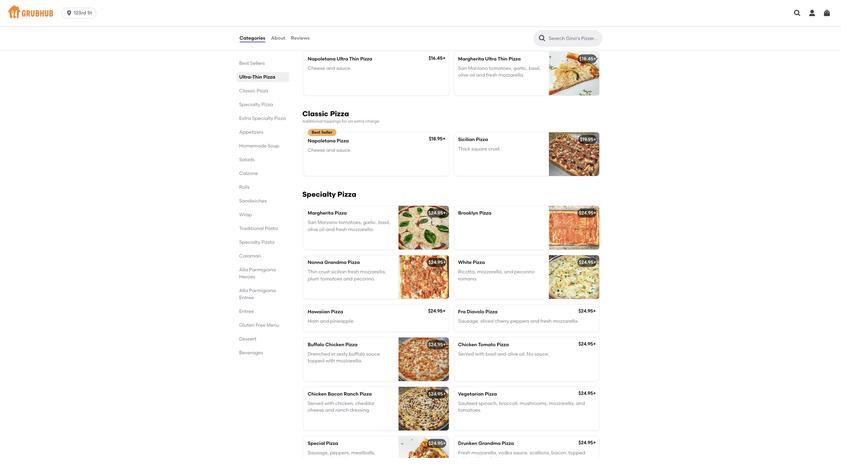 Task type: locate. For each thing, give the bounding box(es) containing it.
toppings up $16.45
[[415, 38, 432, 43]]

1 horizontal spatial additional
[[393, 38, 414, 43]]

additional up best seller
[[303, 119, 323, 124]]

0 horizontal spatial classic
[[239, 88, 256, 94]]

with inside served with chicken, cheddar cheese and ranch dressing.
[[325, 401, 334, 407]]

0 vertical spatial san
[[459, 66, 467, 71]]

0 vertical spatial entree
[[239, 295, 254, 301]]

0 horizontal spatial an
[[348, 119, 353, 124]]

0 horizontal spatial for
[[342, 119, 347, 124]]

best for best seller
[[312, 130, 321, 135]]

pizza inside classic pizza additional toppings for an extra charge.
[[330, 109, 349, 118]]

2 ultra from the left
[[486, 56, 497, 62]]

whole
[[323, 38, 335, 43]]

ultra- inside ultra-thin pizza substitute whole wheat crust for an extra cost. additional toppings for an extra charge.
[[303, 29, 323, 37]]

parmigiana up heroes
[[249, 267, 276, 273]]

$18.95
[[429, 136, 443, 142]]

parmigiana
[[249, 267, 276, 273], [249, 288, 276, 294]]

topped down drenched
[[308, 358, 325, 364]]

0 horizontal spatial ultra-
[[239, 74, 253, 80]]

1 cheese from the top
[[308, 66, 325, 71]]

1 alla from the top
[[239, 267, 248, 273]]

for up $16.45
[[433, 38, 438, 43]]

san down margherita ultra thin pizza
[[459, 66, 467, 71]]

1 vertical spatial tomatoes,
[[339, 220, 362, 226]]

fresh down margherita ultra thin pizza
[[487, 72, 498, 78]]

0 vertical spatial grandma
[[325, 260, 347, 265]]

oil. down vodka
[[494, 457, 500, 458]]

free
[[256, 323, 266, 328]]

2 cheese and sauce. from the top
[[308, 148, 352, 153]]

1 vertical spatial basil,
[[379, 220, 390, 226]]

classic
[[239, 88, 256, 94], [303, 109, 329, 118]]

san marzano tomatoes, garlic, basil, olive oil and fresh mozzarella. down margherita ultra thin pizza
[[459, 66, 541, 78]]

1 vertical spatial sauce.
[[337, 148, 352, 153]]

homemade soup
[[239, 143, 280, 149]]

with down in
[[326, 358, 335, 364]]

0 horizontal spatial ultra
[[337, 56, 349, 62]]

peppers,
[[330, 450, 350, 456]]

svg image
[[794, 9, 802, 17], [824, 9, 832, 17], [66, 10, 73, 16]]

served inside served with chicken, cheddar cheese and ranch dressing.
[[308, 401, 324, 407]]

2 alla from the top
[[239, 288, 248, 294]]

0 vertical spatial garlic,
[[514, 66, 528, 71]]

for inside classic pizza additional toppings for an extra charge.
[[342, 119, 347, 124]]

extra specialty pizza
[[239, 116, 286, 121]]

1 horizontal spatial crust
[[349, 38, 359, 43]]

0 vertical spatial classic
[[239, 88, 256, 94]]

1 horizontal spatial marzano
[[468, 66, 488, 71]]

chicken up cheese
[[308, 391, 327, 397]]

alla down heroes
[[239, 288, 248, 294]]

olive for margherita ultra thin pizza
[[459, 72, 469, 78]]

1 vertical spatial best
[[312, 130, 321, 135]]

0 vertical spatial ultra-
[[303, 29, 323, 37]]

marzano for ultra
[[468, 66, 488, 71]]

marzano down margherita ultra thin pizza
[[468, 66, 488, 71]]

categories
[[240, 35, 266, 41]]

vegetarian pizza
[[459, 391, 497, 397]]

brooklyn pizza image
[[549, 206, 600, 250]]

1 horizontal spatial ultra-
[[303, 29, 323, 37]]

0 horizontal spatial oil.
[[494, 457, 500, 458]]

1 horizontal spatial san
[[459, 66, 467, 71]]

cheddar
[[356, 401, 375, 407]]

crust.
[[489, 146, 501, 152]]

0 horizontal spatial mushrooms,
[[334, 457, 362, 458]]

1 horizontal spatial garlic,
[[514, 66, 528, 71]]

in
[[332, 351, 336, 357]]

mushrooms, inside sauteed spinach, broccoli, mushrooms, mozzarella, and tomatoes.
[[520, 401, 548, 407]]

0 horizontal spatial basil,
[[379, 220, 390, 226]]

fresh up the pecorino.
[[348, 269, 359, 275]]

specialty pizza down classic pizza
[[239, 102, 273, 108]]

1 vertical spatial cheese
[[308, 148, 325, 153]]

chicken for chicken tomato pizza
[[459, 342, 477, 348]]

additional right cost.
[[393, 38, 414, 43]]

0 vertical spatial sausage,
[[459, 319, 480, 324]]

mozzarella, inside fresh mozzarella, vodka sauce, scallions, bacon, topped with garlic and oil.
[[472, 450, 498, 456]]

san down margherita pizza
[[308, 220, 317, 226]]

parmigiana down "alla parmigiana heroes"
[[249, 288, 276, 294]]

0 vertical spatial marzano
[[468, 66, 488, 71]]

for
[[360, 38, 365, 43], [433, 38, 438, 43], [342, 119, 347, 124]]

0 horizontal spatial olive
[[308, 227, 318, 232]]

an up $16.45 +
[[439, 38, 444, 43]]

0 horizontal spatial toppings
[[324, 119, 341, 124]]

sauce. down napoletana ultra thin pizza
[[337, 66, 352, 71]]

with inside fresh mozzarella, vodka sauce, scallions, bacon, topped with garlic and oil.
[[459, 457, 468, 458]]

cheese down napoletana ultra thin pizza
[[308, 66, 325, 71]]

tomatoes, for pizza
[[339, 220, 362, 226]]

1 vertical spatial served
[[308, 401, 324, 407]]

marzano down margherita pizza
[[318, 220, 338, 226]]

additional inside ultra-thin pizza substitute whole wheat crust for an extra cost. additional toppings for an extra charge.
[[393, 38, 414, 43]]

parmigiana inside alla parmigiana entree
[[249, 288, 276, 294]]

0 horizontal spatial extra
[[354, 119, 364, 124]]

0 horizontal spatial topped
[[308, 358, 325, 364]]

an inside classic pizza additional toppings for an extra charge.
[[348, 119, 353, 124]]

crust
[[349, 38, 359, 43], [319, 269, 330, 275]]

1 horizontal spatial classic
[[303, 109, 329, 118]]

2 cheese from the top
[[308, 148, 325, 153]]

oil for ultra
[[470, 72, 475, 78]]

ultra- for ultra-thin pizza
[[239, 74, 253, 80]]

1 vertical spatial mushrooms,
[[334, 457, 362, 458]]

seller
[[322, 130, 333, 135]]

0 horizontal spatial charge.
[[365, 119, 380, 124]]

0 vertical spatial toppings
[[415, 38, 432, 43]]

olive left the no
[[508, 351, 518, 357]]

123rd st button
[[62, 8, 99, 18]]

margherita for margherita ultra thin pizza
[[459, 56, 484, 62]]

2 horizontal spatial olive
[[508, 351, 518, 357]]

Search Gino's Pizzeria  search field
[[549, 35, 600, 42]]

0 vertical spatial san marzano tomatoes, garlic, basil, olive oil and fresh mozzarella.
[[459, 66, 541, 78]]

pecorino
[[515, 269, 535, 275]]

san for margherita ultra thin pizza
[[459, 66, 467, 71]]

2 napoletana from the top
[[308, 138, 336, 144]]

toppings
[[415, 38, 432, 43], [324, 119, 341, 124]]

0 horizontal spatial garlic,
[[363, 220, 377, 226]]

ultra- up substitute
[[303, 29, 323, 37]]

sicilian pizza image
[[549, 132, 600, 176]]

1 vertical spatial san marzano tomatoes, garlic, basil, olive oil and fresh mozzarella.
[[308, 220, 390, 232]]

pepperoni,
[[308, 457, 333, 458]]

1 horizontal spatial oil.
[[520, 351, 526, 357]]

ultra-thin pizza substitute whole wheat crust for an extra cost. additional toppings for an extra charge.
[[303, 29, 471, 43]]

1 horizontal spatial oil
[[470, 72, 475, 78]]

specialty pasta
[[239, 240, 275, 245]]

0 vertical spatial oil.
[[520, 351, 526, 357]]

for right wheat
[[360, 38, 365, 43]]

pasta for traditional pasta
[[265, 226, 278, 232]]

1 napoletana from the top
[[308, 56, 336, 62]]

0 horizontal spatial specialty pizza
[[239, 102, 273, 108]]

0 horizontal spatial grandma
[[325, 260, 347, 265]]

1 vertical spatial pasta
[[262, 240, 275, 245]]

classic up best seller
[[303, 109, 329, 118]]

classic for classic pizza
[[239, 88, 256, 94]]

homemade
[[239, 143, 267, 149]]

mushrooms, down 'peppers,' at bottom left
[[334, 457, 362, 458]]

served down chicken tomato pizza
[[459, 351, 474, 357]]

2 vertical spatial olive
[[508, 351, 518, 357]]

sausage, sliced cherry peppers and fresh mozzarella.
[[459, 319, 579, 324]]

0 vertical spatial olive
[[459, 72, 469, 78]]

best left sellers
[[239, 60, 249, 66]]

specialty up margherita pizza
[[303, 190, 336, 199]]

best
[[239, 60, 249, 66], [312, 130, 321, 135]]

spinach,
[[479, 401, 498, 407]]

0 horizontal spatial sausage,
[[308, 450, 329, 456]]

nonna grandma pizza image
[[399, 255, 449, 299]]

0 vertical spatial basil,
[[529, 66, 541, 71]]

0 vertical spatial topped
[[308, 358, 325, 364]]

tomatoes
[[321, 276, 343, 282]]

1 vertical spatial additional
[[303, 119, 323, 124]]

oil. left the no
[[520, 351, 526, 357]]

nonna
[[308, 260, 324, 265]]

toppings up seller
[[324, 119, 341, 124]]

olive down margherita pizza
[[308, 227, 318, 232]]

classic pizza additional toppings for an extra charge.
[[303, 109, 380, 124]]

1 vertical spatial garlic,
[[363, 220, 377, 226]]

alla up heroes
[[239, 267, 248, 273]]

parmigiana inside "alla parmigiana heroes"
[[249, 267, 276, 273]]

1 vertical spatial cheese and sauce.
[[308, 148, 352, 153]]

sausage,
[[459, 319, 480, 324], [308, 450, 329, 456]]

0 vertical spatial sauce.
[[337, 66, 352, 71]]

oil down margherita ultra thin pizza
[[470, 72, 475, 78]]

sauce. right the no
[[535, 351, 550, 357]]

1 vertical spatial grandma
[[479, 441, 501, 446]]

1 horizontal spatial best
[[312, 130, 321, 135]]

an up napoletana pizza
[[348, 119, 353, 124]]

napoletana down whole
[[308, 56, 336, 62]]

1 vertical spatial marzano
[[318, 220, 338, 226]]

topped right bacon,
[[569, 450, 586, 456]]

1 vertical spatial oil
[[320, 227, 325, 232]]

0 horizontal spatial margherita
[[308, 210, 334, 216]]

crust up tomatoes
[[319, 269, 330, 275]]

fresh down margherita pizza
[[336, 227, 347, 232]]

cheese down napoletana pizza
[[308, 148, 325, 153]]

served up cheese
[[308, 401, 324, 407]]

traditional
[[239, 226, 264, 232]]

1 horizontal spatial grandma
[[479, 441, 501, 446]]

served for served with basil and olive oil. no sauce.
[[459, 351, 474, 357]]

$19.95
[[581, 137, 594, 143]]

1 horizontal spatial olive
[[459, 72, 469, 78]]

sausage, up pepperoni,
[[308, 450, 329, 456]]

cherry
[[495, 319, 510, 324]]

0 vertical spatial charge.
[[456, 38, 471, 43]]

additional inside classic pizza additional toppings for an extra charge.
[[303, 119, 323, 124]]

san marzano tomatoes, garlic, basil, olive oil and fresh mozzarella. for ultra
[[459, 66, 541, 78]]

0 vertical spatial crust
[[349, 38, 359, 43]]

0 horizontal spatial oil
[[320, 227, 325, 232]]

pasta right "traditional"
[[265, 226, 278, 232]]

1 horizontal spatial sausage,
[[459, 319, 480, 324]]

1 horizontal spatial margherita
[[459, 56, 484, 62]]

classic inside classic pizza additional toppings for an extra charge.
[[303, 109, 329, 118]]

oil. inside fresh mozzarella, vodka sauce, scallions, bacon, topped with garlic and oil.
[[494, 457, 500, 458]]

specialty pizza up margherita pizza
[[303, 190, 357, 199]]

sicilian
[[459, 137, 475, 143]]

1 vertical spatial parmigiana
[[249, 288, 276, 294]]

1 vertical spatial toppings
[[324, 119, 341, 124]]

buffalo
[[308, 342, 325, 348]]

1 horizontal spatial topped
[[569, 450, 586, 456]]

thin
[[323, 29, 338, 37], [350, 56, 359, 62], [498, 56, 508, 62], [253, 74, 262, 80], [308, 269, 318, 275]]

0 vertical spatial additional
[[393, 38, 414, 43]]

0 horizontal spatial svg image
[[66, 10, 73, 16]]

napoletana down best seller
[[308, 138, 336, 144]]

pasta down traditional pasta
[[262, 240, 275, 245]]

heroes
[[239, 274, 255, 280]]

ricotta, mozzarella, and pecorino romano.
[[459, 269, 535, 282]]

specialty up calamari on the left bottom of page
[[239, 240, 261, 245]]

extra
[[239, 116, 251, 121]]

1 vertical spatial charge.
[[365, 119, 380, 124]]

fresh
[[487, 72, 498, 78], [336, 227, 347, 232], [348, 269, 359, 275], [541, 319, 552, 324]]

cheese for napoletana ultra thin pizza
[[308, 66, 325, 71]]

sauteed
[[459, 401, 478, 407]]

svg image right svg image
[[824, 9, 832, 17]]

substitute
[[303, 38, 322, 43]]

0 vertical spatial served
[[459, 351, 474, 357]]

chicken,
[[336, 401, 354, 407]]

ultra
[[337, 56, 349, 62], [486, 56, 497, 62]]

napoletana for napoletana ultra thin pizza
[[308, 56, 336, 62]]

0 vertical spatial napoletana
[[308, 56, 336, 62]]

for up napoletana pizza
[[342, 119, 347, 124]]

cheese and sauce. for pizza
[[308, 148, 352, 153]]

an left cost.
[[366, 38, 371, 43]]

2 horizontal spatial for
[[433, 38, 438, 43]]

1 horizontal spatial ultra
[[486, 56, 497, 62]]

1 horizontal spatial charge.
[[456, 38, 471, 43]]

hawaiian
[[308, 309, 330, 315]]

chicken left the "tomato"
[[459, 342, 477, 348]]

traditional pasta
[[239, 226, 278, 232]]

1 vertical spatial sausage,
[[308, 450, 329, 456]]

crust right wheat
[[349, 38, 359, 43]]

$16.45 +
[[429, 55, 446, 61]]

alla inside "alla parmigiana heroes"
[[239, 267, 248, 273]]

chicken tomato pizza
[[459, 342, 509, 348]]

svg image left the 123rd
[[66, 10, 73, 16]]

mushrooms, right broccoli,
[[520, 401, 548, 407]]

sausage, inside sausage, peppers, meatballs, pepperoni, mushrooms, tomat
[[308, 450, 329, 456]]

0 vertical spatial oil
[[470, 72, 475, 78]]

svg image inside 123rd st button
[[66, 10, 73, 16]]

svg image left svg image
[[794, 9, 802, 17]]

main navigation navigation
[[0, 0, 842, 26]]

wrap
[[239, 212, 252, 218]]

garlic,
[[514, 66, 528, 71], [363, 220, 377, 226]]

cheese for napoletana pizza
[[308, 148, 325, 153]]

oil for pizza
[[320, 227, 325, 232]]

sausage, down fra
[[459, 319, 480, 324]]

grandma up sicilian
[[325, 260, 347, 265]]

1 vertical spatial crust
[[319, 269, 330, 275]]

extra inside classic pizza additional toppings for an extra charge.
[[354, 119, 364, 124]]

napoletana ultra thin pizza
[[308, 56, 373, 62]]

peppers
[[511, 319, 530, 324]]

margherita ultra thin pizza image
[[549, 52, 600, 95]]

best left seller
[[312, 130, 321, 135]]

cheese and sauce. down napoletana pizza
[[308, 148, 352, 153]]

0 horizontal spatial crust
[[319, 269, 330, 275]]

basil
[[486, 351, 497, 357]]

no
[[527, 351, 534, 357]]

classic pizza
[[239, 88, 268, 94]]

1 horizontal spatial toppings
[[415, 38, 432, 43]]

0 vertical spatial cheese
[[308, 66, 325, 71]]

grandma
[[325, 260, 347, 265], [479, 441, 501, 446]]

san marzano tomatoes, garlic, basil, olive oil and fresh mozzarella.
[[459, 66, 541, 78], [308, 220, 390, 232]]

0 vertical spatial cheese and sauce.
[[308, 66, 352, 71]]

1 parmigiana from the top
[[249, 267, 276, 273]]

0 horizontal spatial san
[[308, 220, 317, 226]]

1 vertical spatial classic
[[303, 109, 329, 118]]

specialty down classic pizza
[[239, 102, 261, 108]]

san marzano tomatoes, garlic, basil, olive oil and fresh mozzarella. down margherita pizza
[[308, 220, 390, 232]]

cost.
[[383, 38, 393, 43]]

1 horizontal spatial served
[[459, 351, 474, 357]]

sauce. down napoletana pizza
[[337, 148, 352, 153]]

oil.
[[520, 351, 526, 357], [494, 457, 500, 458]]

tomatoes, down margherita pizza
[[339, 220, 362, 226]]

0 vertical spatial mushrooms,
[[520, 401, 548, 407]]

ham and pineapple.
[[308, 319, 355, 324]]

2 horizontal spatial an
[[439, 38, 444, 43]]

pasta for specialty pasta
[[262, 240, 275, 245]]

1 horizontal spatial mushrooms,
[[520, 401, 548, 407]]

1 vertical spatial alla
[[239, 288, 248, 294]]

chicken for chicken bacon ranch pizza
[[308, 391, 327, 397]]

cheese and sauce. down napoletana ultra thin pizza
[[308, 66, 352, 71]]

with down fresh
[[459, 457, 468, 458]]

$18.45
[[580, 56, 594, 62]]

olive
[[459, 72, 469, 78], [308, 227, 318, 232], [508, 351, 518, 357]]

1 horizontal spatial an
[[366, 38, 371, 43]]

1 horizontal spatial tomatoes,
[[489, 66, 513, 71]]

1 vertical spatial oil.
[[494, 457, 500, 458]]

about button
[[271, 26, 286, 50]]

reviews button
[[291, 26, 310, 50]]

tomatoes, for ultra
[[489, 66, 513, 71]]

dressing.
[[350, 408, 370, 413]]

classic down ultra-thin pizza
[[239, 88, 256, 94]]

ultra- down 'best sellers'
[[239, 74, 253, 80]]

0 horizontal spatial best
[[239, 60, 249, 66]]

olive down margherita ultra thin pizza
[[459, 72, 469, 78]]

grandma up vodka
[[479, 441, 501, 446]]

tomatoes, down margherita ultra thin pizza
[[489, 66, 513, 71]]

2 parmigiana from the top
[[249, 288, 276, 294]]

with down bacon
[[325, 401, 334, 407]]

buffalo chicken pizza image
[[399, 338, 449, 381]]

oil down margherita pizza
[[320, 227, 325, 232]]

brooklyn pizza
[[459, 210, 492, 216]]

1 entree from the top
[[239, 295, 254, 301]]

ultra- for ultra-thin pizza substitute whole wheat crust for an extra cost. additional toppings for an extra charge.
[[303, 29, 323, 37]]

1 cheese and sauce. from the top
[[308, 66, 352, 71]]

alla inside alla parmigiana entree
[[239, 288, 248, 294]]

entree down heroes
[[239, 295, 254, 301]]

appetizers
[[239, 129, 264, 135]]

mushrooms, inside sausage, peppers, meatballs, pepperoni, mushrooms, tomat
[[334, 457, 362, 458]]

served for served with chicken, cheddar cheese and ranch dressing.
[[308, 401, 324, 407]]

vegetarian
[[459, 391, 484, 397]]

chicken
[[326, 342, 345, 348], [459, 342, 477, 348], [308, 391, 327, 397]]

entree up gluten
[[239, 309, 254, 315]]

with
[[475, 351, 485, 357], [326, 358, 335, 364], [325, 401, 334, 407], [459, 457, 468, 458]]

fresh
[[459, 450, 471, 456]]

specialty
[[239, 102, 261, 108], [252, 116, 273, 121], [303, 190, 336, 199], [239, 240, 261, 245]]

an
[[366, 38, 371, 43], [439, 38, 444, 43], [348, 119, 353, 124]]

1 ultra from the left
[[337, 56, 349, 62]]



Task type: describe. For each thing, give the bounding box(es) containing it.
calamari
[[239, 253, 261, 259]]

best sellers
[[239, 60, 265, 66]]

vodka
[[499, 450, 513, 456]]

fra
[[459, 309, 466, 315]]

1 horizontal spatial extra
[[372, 38, 382, 43]]

margherita pizza
[[308, 210, 347, 216]]

fresh right peppers
[[541, 319, 552, 324]]

salads
[[239, 157, 255, 163]]

charge. inside classic pizza additional toppings for an extra charge.
[[365, 119, 380, 124]]

fresh mozzarella, vodka sauce, scallions, bacon, topped with garlic and oil.
[[459, 450, 586, 458]]

best for best sellers
[[239, 60, 249, 66]]

cheese and sauce. for ultra
[[308, 66, 352, 71]]

and inside ricotta, mozzarella, and pecorino romano.
[[504, 269, 513, 275]]

sauteed spinach, broccoli, mushrooms, mozzarella, and tomatoes.
[[459, 401, 585, 413]]

search icon image
[[539, 34, 547, 42]]

ranch
[[336, 408, 349, 413]]

tomato
[[478, 342, 496, 348]]

olive for margherita pizza
[[308, 227, 318, 232]]

thin inside ultra-thin pizza substitute whole wheat crust for an extra cost. additional toppings for an extra charge.
[[323, 29, 338, 37]]

buffalo chicken pizza
[[308, 342, 358, 348]]

svg image
[[809, 9, 817, 17]]

plum
[[308, 276, 320, 282]]

white pizza image
[[549, 255, 600, 299]]

bacon
[[328, 391, 343, 397]]

alla parmigiana heroes
[[239, 267, 276, 280]]

alla for alla parmigiana entree
[[239, 288, 248, 294]]

sauce. for ultra
[[337, 66, 352, 71]]

diavolo
[[467, 309, 485, 315]]

sauce
[[367, 351, 380, 357]]

st
[[87, 10, 92, 16]]

brooklyn
[[459, 210, 479, 216]]

grandma for mozzarella,
[[479, 441, 501, 446]]

special pizza
[[308, 441, 338, 446]]

fresh inside thin crust sicilian fresh mozzarella, plum tomatoes and pecorino.
[[348, 269, 359, 275]]

marzano for pizza
[[318, 220, 338, 226]]

hawaiian pizza
[[308, 309, 343, 315]]

1 horizontal spatial svg image
[[794, 9, 802, 17]]

classic for classic pizza additional toppings for an extra charge.
[[303, 109, 329, 118]]

crust inside thin crust sicilian fresh mozzarella, plum tomatoes and pecorino.
[[319, 269, 330, 275]]

pecorino.
[[354, 276, 376, 282]]

zesty
[[337, 351, 348, 357]]

chicken bacon ranch pizza image
[[399, 387, 449, 431]]

special pizza image
[[399, 436, 449, 458]]

123rd st
[[74, 10, 92, 16]]

ultra for napoletana
[[337, 56, 349, 62]]

sandwiches
[[239, 198, 267, 204]]

chicken bacon ranch pizza
[[308, 391, 372, 397]]

cheese
[[308, 408, 324, 413]]

white
[[459, 260, 472, 265]]

ultra for margherita
[[486, 56, 497, 62]]

san marzano tomatoes, garlic, basil, olive oil and fresh mozzarella. for pizza
[[308, 220, 390, 232]]

sellers
[[250, 60, 265, 66]]

with inside drenched in zesty buffalo sauce topped with mozzarella.
[[326, 358, 335, 364]]

2 horizontal spatial svg image
[[824, 9, 832, 17]]

margherita for margherita pizza
[[308, 210, 334, 216]]

mozzarella, inside sauteed spinach, broccoli, mushrooms, mozzarella, and tomatoes.
[[549, 401, 575, 407]]

123rd
[[74, 10, 86, 16]]

ranch
[[344, 391, 359, 397]]

beverages
[[239, 350, 263, 356]]

margherita pizza image
[[399, 206, 449, 250]]

served with chicken, cheddar cheese and ranch dressing.
[[308, 401, 375, 413]]

margherita ultra thin pizza
[[459, 56, 521, 62]]

chicken up in
[[326, 342, 345, 348]]

about
[[271, 35, 285, 41]]

thick square crust.
[[459, 146, 501, 152]]

bacon,
[[552, 450, 568, 456]]

sausage, for special
[[308, 450, 329, 456]]

alla for alla parmigiana heroes
[[239, 267, 248, 273]]

white pizza
[[459, 260, 485, 265]]

grandma for crust
[[325, 260, 347, 265]]

and inside served with chicken, cheddar cheese and ranch dressing.
[[325, 408, 335, 413]]

mozzarella. inside drenched in zesty buffalo sauce topped with mozzarella.
[[337, 358, 362, 364]]

garlic, for margherita pizza
[[363, 220, 377, 226]]

specialty right the extra
[[252, 116, 273, 121]]

and inside thin crust sicilian fresh mozzarella, plum tomatoes and pecorino.
[[344, 276, 353, 282]]

sliced
[[481, 319, 494, 324]]

thick
[[459, 146, 471, 152]]

with down chicken tomato pizza
[[475, 351, 485, 357]]

2 entree from the top
[[239, 309, 254, 315]]

napoletana pizza
[[308, 138, 349, 144]]

ultra-thin pizza
[[239, 74, 276, 80]]

basil, for margherita pizza
[[379, 220, 390, 226]]

topped inside drenched in zesty buffalo sauce topped with mozzarella.
[[308, 358, 325, 364]]

fra diavolo pizza
[[459, 309, 498, 315]]

special
[[308, 441, 325, 446]]

toppings inside ultra-thin pizza substitute whole wheat crust for an extra cost. additional toppings for an extra charge.
[[415, 38, 432, 43]]

soup
[[268, 143, 280, 149]]

thin inside thin crust sicilian fresh mozzarella, plum tomatoes and pecorino.
[[308, 269, 318, 275]]

drenched
[[308, 351, 330, 357]]

drenched in zesty buffalo sauce topped with mozzarella.
[[308, 351, 380, 364]]

sicilian pizza
[[459, 137, 488, 143]]

napoletana for napoletana pizza
[[308, 138, 336, 144]]

2 horizontal spatial extra
[[445, 38, 455, 43]]

and inside sauteed spinach, broccoli, mushrooms, mozzarella, and tomatoes.
[[576, 401, 585, 407]]

1 horizontal spatial for
[[360, 38, 365, 43]]

nonna grandma pizza
[[308, 260, 360, 265]]

and inside fresh mozzarella, vodka sauce, scallions, bacon, topped with garlic and oil.
[[483, 457, 492, 458]]

pineapple.
[[330, 319, 355, 324]]

alla parmigiana entree
[[239, 288, 276, 301]]

menu
[[267, 323, 280, 328]]

dessert
[[239, 336, 257, 342]]

sauce. for pizza
[[337, 148, 352, 153]]

$16.45
[[429, 55, 443, 61]]

best seller
[[312, 130, 333, 135]]

square
[[472, 146, 488, 152]]

1 vertical spatial specialty pizza
[[303, 190, 357, 199]]

topped inside fresh mozzarella, vodka sauce, scallions, bacon, topped with garlic and oil.
[[569, 450, 586, 456]]

parmigiana for heroes
[[249, 267, 276, 273]]

entree inside alla parmigiana entree
[[239, 295, 254, 301]]

drunken
[[459, 441, 478, 446]]

mozzarella, inside ricotta, mozzarella, and pecorino romano.
[[477, 269, 503, 275]]

$19.95 +
[[581, 137, 597, 143]]

parmigiana for entree
[[249, 288, 276, 294]]

sauce,
[[514, 450, 529, 456]]

mozzarella, inside thin crust sicilian fresh mozzarella, plum tomatoes and pecorino.
[[360, 269, 386, 275]]

ricotta,
[[459, 269, 476, 275]]

garlic, for margherita ultra thin pizza
[[514, 66, 528, 71]]

toppings inside classic pizza additional toppings for an extra charge.
[[324, 119, 341, 124]]

pizza inside ultra-thin pizza substitute whole wheat crust for an extra cost. additional toppings for an extra charge.
[[340, 29, 359, 37]]

served with basil and olive oil. no sauce.
[[459, 351, 550, 357]]

rolls
[[239, 184, 250, 190]]

san for margherita pizza
[[308, 220, 317, 226]]

sausage, for fra
[[459, 319, 480, 324]]

0 vertical spatial specialty pizza
[[239, 102, 273, 108]]

tomatoes.
[[459, 408, 482, 413]]

crust inside ultra-thin pizza substitute whole wheat crust for an extra cost. additional toppings for an extra charge.
[[349, 38, 359, 43]]

romano.
[[459, 276, 478, 282]]

broccoli,
[[499, 401, 519, 407]]

garlic
[[469, 457, 482, 458]]

charge. inside ultra-thin pizza substitute whole wheat crust for an extra cost. additional toppings for an extra charge.
[[456, 38, 471, 43]]

sausage, peppers, meatballs, pepperoni, mushrooms, tomat
[[308, 450, 380, 458]]

sicilian
[[331, 269, 347, 275]]

2 vertical spatial sauce.
[[535, 351, 550, 357]]

basil, for margherita ultra thin pizza
[[529, 66, 541, 71]]

wheat
[[336, 38, 348, 43]]

calzone
[[239, 171, 258, 176]]

gluten free menu
[[239, 323, 280, 328]]

buffalo
[[349, 351, 365, 357]]



Task type: vqa. For each thing, say whether or not it's contained in the screenshot.
Save this restaurant button related to Favorites's PHO KING 4  LOGO
no



